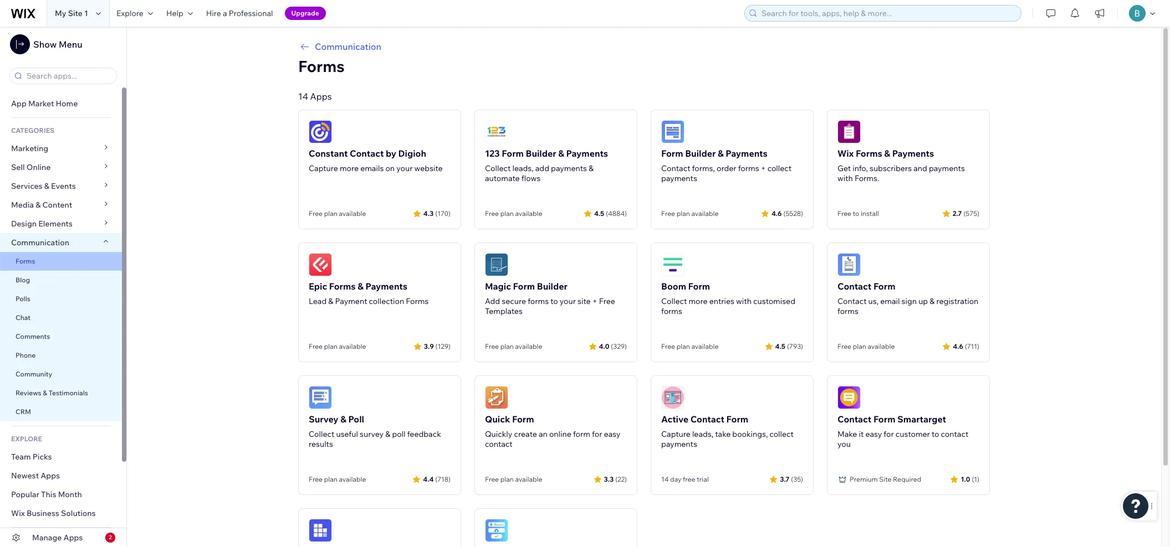 Task type: describe. For each thing, give the bounding box(es) containing it.
comments link
[[0, 328, 122, 347]]

magic form builder add secure forms to your site + free templates
[[485, 281, 615, 317]]

with inside wix forms & payments get info, subscribers and payments with forms.
[[838, 174, 853, 184]]

forms right collection in the bottom of the page
[[406, 297, 429, 307]]

wix forms & payments logo image
[[838, 120, 861, 144]]

free for quick form
[[485, 476, 499, 484]]

app market home link
[[0, 94, 122, 113]]

apps for newest apps
[[41, 471, 60, 481]]

newest apps link
[[0, 467, 122, 486]]

popular this month link
[[0, 486, 122, 505]]

2.7 (575)
[[953, 209, 980, 218]]

month
[[58, 490, 82, 500]]

payments for form builder & payments
[[726, 148, 768, 159]]

4.6 (5528)
[[772, 209, 803, 218]]

marketing
[[11, 144, 48, 154]]

3.3
[[604, 475, 614, 484]]

get
[[838, 164, 851, 174]]

(1)
[[972, 475, 980, 484]]

plan for lead
[[324, 343, 338, 351]]

free for magic form builder
[[485, 343, 499, 351]]

123 form builder & payments logo image
[[485, 120, 508, 144]]

plan for email
[[853, 343, 866, 351]]

3.9
[[424, 342, 434, 351]]

form for boom form
[[688, 281, 710, 292]]

active contact form logo image
[[661, 386, 685, 410]]

menu
[[59, 39, 82, 50]]

flows
[[522, 174, 541, 184]]

forms inside contact form contact us, email sign up & registration forms
[[838, 307, 859, 317]]

contact inside active contact form capture leads, take bookings, collect payments
[[691, 414, 725, 425]]

premium
[[850, 476, 878, 484]]

leads, inside 123 form builder & payments collect leads, add payments & automate flows
[[512, 164, 534, 174]]

builder for 123 form builder & payments
[[526, 148, 556, 159]]

(5528)
[[784, 209, 803, 218]]

forms inside sidebar element
[[16, 257, 35, 266]]

digioh
[[398, 148, 426, 159]]

plan for payments
[[500, 210, 514, 218]]

chat link
[[0, 309, 122, 328]]

4.4
[[423, 475, 434, 484]]

create
[[514, 430, 537, 440]]

lead
[[309, 297, 327, 307]]

collection
[[369, 297, 404, 307]]

hire a professional link
[[199, 0, 280, 27]]

form
[[573, 430, 590, 440]]

templates
[[485, 307, 523, 317]]

form builder & payments contact forms, order forms + collect payments
[[661, 148, 792, 184]]

media
[[11, 200, 34, 210]]

sidebar element
[[0, 27, 127, 548]]

epic forms & payments logo image
[[309, 253, 332, 277]]

marketing link
[[0, 139, 122, 158]]

phone link
[[0, 347, 122, 365]]

categories
[[11, 126, 54, 135]]

14 for 14 day free trial
[[661, 476, 669, 484]]

payments for wix forms & payments
[[892, 148, 934, 159]]

(329)
[[611, 342, 627, 351]]

free for 123 form builder & payments
[[485, 210, 499, 218]]

show
[[33, 39, 57, 50]]

form builder & payments  logo image
[[661, 120, 685, 144]]

payment
[[335, 297, 367, 307]]

14 apps
[[298, 91, 332, 102]]

community
[[16, 370, 52, 379]]

payments inside 123 form builder & payments collect leads, add payments & automate flows
[[566, 148, 608, 159]]

1 horizontal spatial communication link
[[298, 40, 990, 53]]

+ inside form builder & payments contact forms, order forms + collect payments
[[761, 164, 766, 174]]

3.7
[[780, 475, 790, 484]]

plan for useful
[[324, 476, 338, 484]]

contact for smartarget
[[941, 430, 969, 440]]

bookings,
[[733, 430, 768, 440]]

contact for quickly
[[485, 440, 513, 450]]

results
[[309, 440, 333, 450]]

4.5 (793)
[[775, 342, 803, 351]]

explore
[[116, 8, 144, 18]]

customer
[[896, 430, 930, 440]]

free plan available for payments
[[485, 210, 542, 218]]

and
[[914, 164, 927, 174]]

smartarget
[[898, 414, 946, 425]]

form inside active contact form capture leads, take bookings, collect payments
[[727, 414, 749, 425]]

plan for capture
[[324, 210, 338, 218]]

wix business solutions
[[11, 509, 96, 519]]

forms inside magic form builder add secure forms to your site + free templates
[[528, 297, 549, 307]]

site for my
[[68, 8, 83, 18]]

phone
[[16, 351, 36, 360]]

epic
[[309, 281, 327, 292]]

survey
[[309, 414, 338, 425]]

on
[[386, 164, 395, 174]]

forms inside form builder & payments contact forms, order forms + collect payments
[[738, 164, 759, 174]]

more inside "constant contact by digioh capture more emails on your website"
[[340, 164, 359, 174]]

4.5 for payments
[[594, 209, 604, 218]]

free to install
[[838, 210, 879, 218]]

automate
[[485, 174, 520, 184]]

4.5 (4884)
[[594, 209, 627, 218]]

4.0
[[599, 342, 609, 351]]

free for constant contact by digioh
[[309, 210, 323, 218]]

entries
[[709, 297, 735, 307]]

(793)
[[787, 342, 803, 351]]

form for quick form
[[512, 414, 534, 425]]

online
[[26, 162, 51, 172]]

add
[[535, 164, 549, 174]]

payments for active contact form
[[661, 440, 697, 450]]

sell online
[[11, 162, 51, 172]]

plan for contact
[[677, 210, 690, 218]]

wix business solutions link
[[0, 505, 122, 523]]

free for contact form
[[838, 343, 852, 351]]

take
[[715, 430, 731, 440]]

hire
[[206, 8, 221, 18]]

(575)
[[964, 209, 980, 218]]

collect inside survey & poll collect useful survey & poll feedback results
[[309, 430, 334, 440]]

Search for tools, apps, help & more... field
[[758, 6, 1018, 21]]

an
[[539, 430, 548, 440]]

(718)
[[435, 475, 451, 484]]

free plan available for capture
[[309, 210, 366, 218]]

poll
[[348, 414, 364, 425]]

contact left us,
[[838, 297, 867, 307]]

1.0
[[961, 475, 970, 484]]

forms up '14 apps'
[[298, 57, 345, 76]]

contact inside contact form smartarget make it easy for customer to contact you
[[838, 414, 872, 425]]

help
[[166, 8, 183, 18]]

media & content link
[[0, 196, 122, 215]]

+ inside magic form builder add secure forms to your site + free templates
[[592, 297, 597, 307]]

reviews & testimonials link
[[0, 384, 122, 403]]

free for survey & poll
[[309, 476, 323, 484]]

to inside contact form smartarget make it easy for customer to contact you
[[932, 430, 939, 440]]

quick form logo image
[[485, 386, 508, 410]]

this
[[41, 490, 56, 500]]

payments inside form builder & payments contact forms, order forms + collect payments
[[661, 174, 697, 184]]

help button
[[160, 0, 199, 27]]

your inside magic form builder add secure forms to your site + free templates
[[560, 297, 576, 307]]

wix for business
[[11, 509, 25, 519]]

up
[[919, 297, 928, 307]]

3.9 (129)
[[424, 342, 451, 351]]

blog link
[[0, 271, 122, 290]]

capture inside "constant contact by digioh capture more emails on your website"
[[309, 164, 338, 174]]

your inside "constant contact by digioh capture more emails on your website"
[[397, 164, 413, 174]]

4.0 (329)
[[599, 342, 627, 351]]

4.6 for contact form
[[953, 342, 964, 351]]

free plan available for contact
[[661, 210, 719, 218]]

available for payments
[[515, 210, 542, 218]]

contact down contact form logo
[[838, 281, 872, 292]]

contact inside form builder & payments contact forms, order forms + collect payments
[[661, 164, 690, 174]]

free plan available for entries
[[661, 343, 719, 351]]

(129)
[[436, 342, 451, 351]]

manage
[[32, 533, 62, 543]]

customised
[[753, 297, 796, 307]]

1 horizontal spatial to
[[853, 210, 859, 218]]

2.7
[[953, 209, 962, 218]]

professional
[[229, 8, 273, 18]]

available for capture
[[339, 210, 366, 218]]

forms inside wix forms & payments get info, subscribers and payments with forms.
[[856, 148, 882, 159]]

free plan available for an
[[485, 476, 542, 484]]

email
[[881, 297, 900, 307]]

free for form builder & payments
[[661, 210, 675, 218]]



Task type: vqa. For each thing, say whether or not it's contained in the screenshot.


Task type: locate. For each thing, give the bounding box(es) containing it.
form up bookings, at the right bottom
[[727, 414, 749, 425]]

1 horizontal spatial easy
[[866, 430, 882, 440]]

builder inside magic form builder add secure forms to your site + free templates
[[537, 281, 568, 292]]

1 vertical spatial 14
[[661, 476, 669, 484]]

collect inside boom form collect more entries with customised forms
[[661, 297, 687, 307]]

plan for secure
[[500, 343, 514, 351]]

0 horizontal spatial for
[[592, 430, 602, 440]]

4.5 left '(793)'
[[775, 342, 786, 351]]

add
[[485, 297, 500, 307]]

payments for 123 form builder & payments
[[551, 164, 587, 174]]

leads, left take
[[692, 430, 714, 440]]

free plan available down results
[[309, 476, 366, 484]]

payments down the form builder & payments  logo
[[661, 174, 697, 184]]

sign
[[902, 297, 917, 307]]

forms
[[298, 57, 345, 76], [856, 148, 882, 159], [16, 257, 35, 266], [329, 281, 356, 292], [406, 297, 429, 307]]

payments inside wix forms & payments get info, subscribers and payments with forms.
[[892, 148, 934, 159]]

upgrade
[[291, 9, 319, 17]]

form inside magic form builder add secure forms to your site + free templates
[[513, 281, 535, 292]]

0 vertical spatial 4.6
[[772, 209, 782, 218]]

available for an
[[515, 476, 542, 484]]

apps for 14 apps
[[310, 91, 332, 102]]

collect down survey
[[309, 430, 334, 440]]

form up secure
[[513, 281, 535, 292]]

form right 123
[[502, 148, 524, 159]]

1 vertical spatial wix
[[11, 509, 25, 519]]

wix forms & payments get info, subscribers and payments with forms.
[[838, 148, 965, 184]]

capture down constant
[[309, 164, 338, 174]]

contact left forms, at top right
[[661, 164, 690, 174]]

easy
[[604, 430, 621, 440], [866, 430, 882, 440]]

dropboard logo image
[[309, 519, 332, 543]]

0 vertical spatial wix
[[838, 148, 854, 159]]

app market home
[[11, 99, 78, 109]]

to left site
[[551, 297, 558, 307]]

forms left us,
[[838, 307, 859, 317]]

plan for entries
[[677, 343, 690, 351]]

free left install
[[838, 210, 852, 218]]

plan up boom form logo
[[677, 210, 690, 218]]

form for magic form builder
[[513, 281, 535, 292]]

your
[[397, 164, 413, 174], [560, 297, 576, 307]]

free plan available for secure
[[485, 343, 542, 351]]

available for lead
[[339, 343, 366, 351]]

apps down solutions
[[64, 533, 83, 543]]

communication link
[[298, 40, 990, 53], [0, 233, 122, 252]]

contact inside "constant contact by digioh capture more emails on your website"
[[350, 148, 384, 159]]

1 horizontal spatial apps
[[64, 533, 83, 543]]

subscribers
[[870, 164, 912, 174]]

1 vertical spatial communication link
[[0, 233, 122, 252]]

collect right bookings, at the right bottom
[[770, 430, 794, 440]]

for
[[592, 430, 602, 440], [884, 430, 894, 440]]

to down smartarget
[[932, 430, 939, 440]]

form inside contact form smartarget make it easy for customer to contact you
[[874, 414, 896, 425]]

free plan available down templates
[[485, 343, 542, 351]]

0 horizontal spatial easy
[[604, 430, 621, 440]]

free plan available down automate
[[485, 210, 542, 218]]

free right site
[[599, 297, 615, 307]]

contact inside quick form quickly create an online form for easy contact
[[485, 440, 513, 450]]

4.6 (711)
[[953, 342, 980, 351]]

available for secure
[[515, 343, 542, 351]]

plan down templates
[[500, 343, 514, 351]]

forms up payment
[[329, 281, 356, 292]]

0 horizontal spatial +
[[592, 297, 597, 307]]

+ right site
[[592, 297, 597, 307]]

1 vertical spatial collect
[[770, 430, 794, 440]]

1 horizontal spatial more
[[689, 297, 708, 307]]

form inside 123 form builder & payments collect leads, add payments & automate flows
[[502, 148, 524, 159]]

0 horizontal spatial communication
[[11, 238, 71, 248]]

quick form quickly create an online form for easy contact
[[485, 414, 621, 450]]

market
[[28, 99, 54, 109]]

contact up emails at the left
[[350, 148, 384, 159]]

forms.
[[855, 174, 879, 184]]

blog
[[16, 276, 30, 284]]

2 for from the left
[[884, 430, 894, 440]]

0 vertical spatial with
[[838, 174, 853, 184]]

free plan available for useful
[[309, 476, 366, 484]]

free plan available down us,
[[838, 343, 895, 351]]

with left forms.
[[838, 174, 853, 184]]

1 horizontal spatial with
[[838, 174, 853, 184]]

payments for wix forms & payments
[[929, 164, 965, 174]]

plan down "quickly" at left
[[500, 476, 514, 484]]

1 horizontal spatial +
[[761, 164, 766, 174]]

form inside form builder & payments contact forms, order forms + collect payments
[[661, 148, 683, 159]]

plan for an
[[500, 476, 514, 484]]

form inside boom form collect more entries with customised forms
[[688, 281, 710, 292]]

upgrade button
[[285, 7, 326, 20]]

1 vertical spatial collect
[[661, 297, 687, 307]]

1 horizontal spatial wix
[[838, 148, 854, 159]]

free up epic forms & payments logo
[[309, 210, 323, 218]]

your right on
[[397, 164, 413, 174]]

0 horizontal spatial apps
[[41, 471, 60, 481]]

payments inside 123 form builder & payments collect leads, add payments & automate flows
[[551, 164, 587, 174]]

more left emails at the left
[[340, 164, 359, 174]]

plan up active contact form logo
[[677, 343, 690, 351]]

0 horizontal spatial communication link
[[0, 233, 122, 252]]

info,
[[853, 164, 868, 174]]

available for email
[[868, 343, 895, 351]]

1 horizontal spatial 4.5
[[775, 342, 786, 351]]

payments inside epic forms & payments lead & payment collection forms
[[366, 281, 407, 292]]

0 horizontal spatial 4.5
[[594, 209, 604, 218]]

0 vertical spatial apps
[[310, 91, 332, 102]]

boom form collect more entries with customised forms
[[661, 281, 796, 317]]

4.4 (718)
[[423, 475, 451, 484]]

to left install
[[853, 210, 859, 218]]

form for contact form
[[874, 281, 896, 292]]

4.6 for form builder & payments
[[772, 209, 782, 218]]

install
[[861, 210, 879, 218]]

forms,
[[692, 164, 715, 174]]

form up email
[[874, 281, 896, 292]]

form right boom
[[688, 281, 710, 292]]

1 horizontal spatial collect
[[485, 164, 511, 174]]

contact up it
[[838, 414, 872, 425]]

4.5 for entries
[[775, 342, 786, 351]]

free plan available down create
[[485, 476, 542, 484]]

& inside form builder & payments contact forms, order forms + collect payments
[[718, 148, 724, 159]]

0 vertical spatial +
[[761, 164, 766, 174]]

+ right order
[[761, 164, 766, 174]]

0 vertical spatial collect
[[768, 164, 792, 174]]

1 for from the left
[[592, 430, 602, 440]]

apps up this
[[41, 471, 60, 481]]

more left entries
[[689, 297, 708, 307]]

& inside wix forms & payments get info, subscribers and payments with forms.
[[884, 148, 890, 159]]

make
[[838, 430, 857, 440]]

available for entries
[[692, 343, 719, 351]]

0 vertical spatial your
[[397, 164, 413, 174]]

available for useful
[[339, 476, 366, 484]]

survey & poll collect useful survey & poll feedback results
[[309, 414, 441, 450]]

easy inside contact form smartarget make it easy for customer to contact you
[[866, 430, 882, 440]]

free down automate
[[485, 210, 499, 218]]

with right entries
[[736, 297, 752, 307]]

14 for 14 apps
[[298, 91, 308, 102]]

for inside contact form smartarget make it easy for customer to contact you
[[884, 430, 894, 440]]

free down templates
[[485, 343, 499, 351]]

forms right order
[[738, 164, 759, 174]]

Search apps... field
[[23, 68, 113, 84]]

constant contact by digioh logo image
[[309, 120, 332, 144]]

1 easy from the left
[[604, 430, 621, 440]]

0 horizontal spatial contact
[[485, 440, 513, 450]]

1 vertical spatial +
[[592, 297, 597, 307]]

site left 1
[[68, 8, 83, 18]]

2 easy from the left
[[866, 430, 882, 440]]

payments down active
[[661, 440, 697, 450]]

free down lead
[[309, 343, 323, 351]]

contact form smartarget logo image
[[838, 386, 861, 410]]

builder inside 123 form builder & payments collect leads, add payments & automate flows
[[526, 148, 556, 159]]

0 horizontal spatial 4.6
[[772, 209, 782, 218]]

available down templates
[[515, 343, 542, 351]]

order
[[717, 164, 737, 174]]

1 vertical spatial 4.6
[[953, 342, 964, 351]]

1 vertical spatial capture
[[661, 430, 691, 440]]

& inside contact form contact us, email sign up & registration forms
[[930, 297, 935, 307]]

2 vertical spatial apps
[[64, 533, 83, 543]]

2 vertical spatial collect
[[309, 430, 334, 440]]

available down flows
[[515, 210, 542, 218]]

payments inside active contact form capture leads, take bookings, collect payments
[[661, 440, 697, 450]]

app
[[11, 99, 27, 109]]

active contact form capture leads, take bookings, collect payments
[[661, 414, 794, 450]]

payments inside form builder & payments contact forms, order forms + collect payments
[[726, 148, 768, 159]]

more
[[340, 164, 359, 174], [689, 297, 708, 307]]

1 vertical spatial more
[[689, 297, 708, 307]]

2 horizontal spatial apps
[[310, 91, 332, 102]]

free down results
[[309, 476, 323, 484]]

0 vertical spatial collect
[[485, 164, 511, 174]]

0 horizontal spatial site
[[68, 8, 83, 18]]

free plan available down forms, at top right
[[661, 210, 719, 218]]

available down us,
[[868, 343, 895, 351]]

14 day free trial
[[661, 476, 709, 484]]

free inside magic form builder add secure forms to your site + free templates
[[599, 297, 615, 307]]

magic form builder logo image
[[485, 253, 508, 277]]

plan up contact form smartarget logo
[[853, 343, 866, 351]]

0 horizontal spatial capture
[[309, 164, 338, 174]]

contact form logo image
[[838, 253, 861, 277]]

free for boom form
[[661, 343, 675, 351]]

leads, inside active contact form capture leads, take bookings, collect payments
[[692, 430, 714, 440]]

wix for forms
[[838, 148, 854, 159]]

events
[[51, 181, 76, 191]]

plan down automate
[[500, 210, 514, 218]]

forms link
[[0, 252, 122, 271]]

capture
[[309, 164, 338, 174], [661, 430, 691, 440]]

emails
[[360, 164, 384, 174]]

leads, left "add"
[[512, 164, 534, 174]]

123 form builder & payments collect leads, add payments & automate flows
[[485, 148, 608, 184]]

form for 123 form builder & payments
[[502, 148, 524, 159]]

builder inside form builder & payments contact forms, order forms + collect payments
[[685, 148, 716, 159]]

contact
[[941, 430, 969, 440], [485, 440, 513, 450]]

0 horizontal spatial your
[[397, 164, 413, 174]]

4.5 left (4884)
[[594, 209, 604, 218]]

forms down boom
[[661, 307, 682, 317]]

collect inside active contact form capture leads, take bookings, collect payments
[[770, 430, 794, 440]]

0 vertical spatial site
[[68, 8, 83, 18]]

show menu button
[[10, 34, 82, 54]]

free
[[683, 476, 695, 484]]

with inside boom form collect more entries with customised forms
[[736, 297, 752, 307]]

newest apps
[[11, 471, 60, 481]]

free
[[309, 210, 323, 218], [485, 210, 499, 218], [661, 210, 675, 218], [838, 210, 852, 218], [599, 297, 615, 307], [309, 343, 323, 351], [485, 343, 499, 351], [661, 343, 675, 351], [838, 343, 852, 351], [309, 476, 323, 484], [485, 476, 499, 484]]

payments inside wix forms & payments get info, subscribers and payments with forms.
[[929, 164, 965, 174]]

0 horizontal spatial wix
[[11, 509, 25, 519]]

apps up constant contact by digioh logo
[[310, 91, 332, 102]]

contact up take
[[691, 414, 725, 425]]

1 horizontal spatial 4.6
[[953, 342, 964, 351]]

0 vertical spatial more
[[340, 164, 359, 174]]

collect up 4.6 (5528)
[[768, 164, 792, 174]]

design elements link
[[0, 215, 122, 233]]

1 horizontal spatial site
[[879, 476, 892, 484]]

reviews
[[16, 389, 41, 398]]

0 vertical spatial 4.5
[[594, 209, 604, 218]]

4.6 left (711)
[[953, 342, 964, 351]]

for inside quick form quickly create an online form for easy contact
[[592, 430, 602, 440]]

capture down active
[[661, 430, 691, 440]]

available for contact
[[692, 210, 719, 218]]

contact inside contact form smartarget make it easy for customer to contact you
[[941, 430, 969, 440]]

14
[[298, 91, 308, 102], [661, 476, 669, 484]]

apps for manage apps
[[64, 533, 83, 543]]

day
[[670, 476, 682, 484]]

available down create
[[515, 476, 542, 484]]

crm link
[[0, 403, 122, 422]]

more inside boom form collect more entries with customised forms
[[689, 297, 708, 307]]

contact form contact us, email sign up & registration forms
[[838, 281, 979, 317]]

free up boom form logo
[[661, 210, 675, 218]]

us,
[[869, 297, 879, 307]]

payments right and
[[929, 164, 965, 174]]

4.6
[[772, 209, 782, 218], [953, 342, 964, 351]]

forms up the "blog"
[[16, 257, 35, 266]]

2 horizontal spatial to
[[932, 430, 939, 440]]

1 horizontal spatial capture
[[661, 430, 691, 440]]

available down payment
[[339, 343, 366, 351]]

forms inside boom form collect more entries with customised forms
[[661, 307, 682, 317]]

to inside magic form builder add secure forms to your site + free templates
[[551, 297, 558, 307]]

0 horizontal spatial more
[[340, 164, 359, 174]]

a
[[223, 8, 227, 18]]

collect inside form builder & payments contact forms, order forms + collect payments
[[768, 164, 792, 174]]

your left site
[[560, 297, 576, 307]]

capture inside active contact form capture leads, take bookings, collect payments
[[661, 430, 691, 440]]

free plan available down payment
[[309, 343, 366, 351]]

plan down lead
[[324, 343, 338, 351]]

boom form logo image
[[661, 253, 685, 277]]

collect down boom
[[661, 297, 687, 307]]

communication inside sidebar element
[[11, 238, 71, 248]]

available down useful
[[339, 476, 366, 484]]

+
[[761, 164, 766, 174], [592, 297, 597, 307]]

1 horizontal spatial for
[[884, 430, 894, 440]]

wix down 'popular'
[[11, 509, 25, 519]]

easy inside quick form quickly create an online form for easy contact
[[604, 430, 621, 440]]

1 vertical spatial to
[[551, 297, 558, 307]]

collect inside 123 form builder & payments collect leads, add payments & automate flows
[[485, 164, 511, 174]]

comments
[[16, 333, 50, 341]]

free plan available up epic forms & payments logo
[[309, 210, 366, 218]]

site
[[578, 297, 591, 307]]

free plan available up active contact form logo
[[661, 343, 719, 351]]

free for wix forms & payments
[[838, 210, 852, 218]]

1 vertical spatial site
[[879, 476, 892, 484]]

1 horizontal spatial leads,
[[692, 430, 714, 440]]

0 vertical spatial communication
[[315, 41, 381, 52]]

2 horizontal spatial collect
[[661, 297, 687, 307]]

plan
[[324, 210, 338, 218], [500, 210, 514, 218], [677, 210, 690, 218], [324, 343, 338, 351], [500, 343, 514, 351], [677, 343, 690, 351], [853, 343, 866, 351], [324, 476, 338, 484], [500, 476, 514, 484]]

0 horizontal spatial collect
[[309, 430, 334, 440]]

2 vertical spatial to
[[932, 430, 939, 440]]

0 horizontal spatial with
[[736, 297, 752, 307]]

upload form builder - formly logo image
[[485, 519, 508, 543]]

1 vertical spatial with
[[736, 297, 752, 307]]

builder right magic
[[537, 281, 568, 292]]

1 horizontal spatial contact
[[941, 430, 969, 440]]

1
[[84, 8, 88, 18]]

builder for magic form builder
[[537, 281, 568, 292]]

form inside quick form quickly create an online form for easy contact
[[512, 414, 534, 425]]

communication
[[315, 41, 381, 52], [11, 238, 71, 248]]

plan up epic forms & payments logo
[[324, 210, 338, 218]]

polls link
[[0, 290, 122, 309]]

collect down 123
[[485, 164, 511, 174]]

trial
[[697, 476, 709, 484]]

team
[[11, 452, 31, 462]]

0 horizontal spatial to
[[551, 297, 558, 307]]

free right (329)
[[661, 343, 675, 351]]

free plan available for email
[[838, 343, 895, 351]]

contact down smartarget
[[941, 430, 969, 440]]

for left customer
[[884, 430, 894, 440]]

form for contact form smartarget
[[874, 414, 896, 425]]

builder up forms, at top right
[[685, 148, 716, 159]]

form down the form builder & payments  logo
[[661, 148, 683, 159]]

explore
[[11, 435, 42, 444]]

1 vertical spatial apps
[[41, 471, 60, 481]]

4.3
[[423, 209, 434, 218]]

wix up get
[[838, 148, 854, 159]]

payments right "add"
[[551, 164, 587, 174]]

site for premium
[[879, 476, 892, 484]]

1 vertical spatial communication
[[11, 238, 71, 248]]

1 horizontal spatial communication
[[315, 41, 381, 52]]

services & events
[[11, 181, 76, 191]]

communication down design elements
[[11, 238, 71, 248]]

website
[[414, 164, 443, 174]]

site right premium
[[879, 476, 892, 484]]

survey & poll logo image
[[309, 386, 332, 410]]

3.7 (35)
[[780, 475, 803, 484]]

1 horizontal spatial your
[[560, 297, 576, 307]]

popular this month
[[11, 490, 82, 500]]

free plan available
[[309, 210, 366, 218], [485, 210, 542, 218], [661, 210, 719, 218], [309, 343, 366, 351], [485, 343, 542, 351], [661, 343, 719, 351], [838, 343, 895, 351], [309, 476, 366, 484], [485, 476, 542, 484]]

available down entries
[[692, 343, 719, 351]]

0 vertical spatial communication link
[[298, 40, 990, 53]]

0 horizontal spatial 14
[[298, 91, 308, 102]]

team picks
[[11, 452, 52, 462]]

123
[[485, 148, 500, 159]]

hire a professional
[[206, 8, 273, 18]]

forms up info,
[[856, 148, 882, 159]]

free for epic forms & payments
[[309, 343, 323, 351]]

0 vertical spatial leads,
[[512, 164, 534, 174]]

team picks link
[[0, 448, 122, 467]]

0 vertical spatial to
[[853, 210, 859, 218]]

form up create
[[512, 414, 534, 425]]

0 vertical spatial 14
[[298, 91, 308, 102]]

contact down "quick"
[[485, 440, 513, 450]]

1 horizontal spatial 14
[[661, 476, 669, 484]]

payments for epic forms & payments
[[366, 281, 407, 292]]

useful
[[336, 430, 358, 440]]

free plan available for lead
[[309, 343, 366, 351]]

business
[[27, 509, 59, 519]]

0 horizontal spatial leads,
[[512, 164, 534, 174]]

form inside contact form contact us, email sign up & registration forms
[[874, 281, 896, 292]]

available down emails at the left
[[339, 210, 366, 218]]

1 vertical spatial your
[[560, 297, 576, 307]]

1 vertical spatial leads,
[[692, 430, 714, 440]]

sell
[[11, 162, 25, 172]]

registration
[[937, 297, 979, 307]]

easy right form
[[604, 430, 621, 440]]

wix inside sidebar element
[[11, 509, 25, 519]]

form
[[502, 148, 524, 159], [661, 148, 683, 159], [513, 281, 535, 292], [688, 281, 710, 292], [874, 281, 896, 292], [512, 414, 534, 425], [727, 414, 749, 425], [874, 414, 896, 425]]

online
[[549, 430, 571, 440]]

0 vertical spatial capture
[[309, 164, 338, 174]]

forms right secure
[[528, 297, 549, 307]]

elements
[[38, 219, 73, 229]]

1 vertical spatial 4.5
[[775, 342, 786, 351]]

show menu
[[33, 39, 82, 50]]

communication down upgrade button
[[315, 41, 381, 52]]

builder up "add"
[[526, 148, 556, 159]]

free down "quickly" at left
[[485, 476, 499, 484]]

wix inside wix forms & payments get info, subscribers and payments with forms.
[[838, 148, 854, 159]]

for right form
[[592, 430, 602, 440]]

secure
[[502, 297, 526, 307]]

available down forms, at top right
[[692, 210, 719, 218]]



